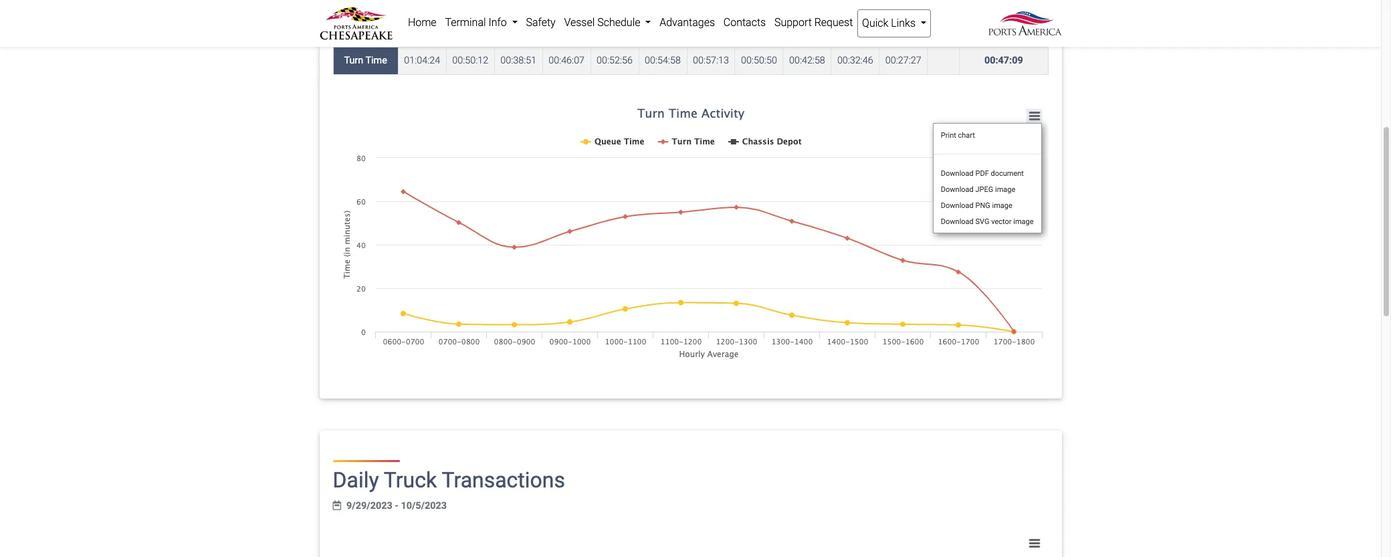Task type: vqa. For each thing, say whether or not it's contained in the screenshot.
the links on the top
yes



Task type: locate. For each thing, give the bounding box(es) containing it.
document
[[991, 169, 1025, 178]]

quick
[[863, 17, 889, 29]]

download down download png image
[[941, 217, 974, 226]]

queue time
[[340, 27, 391, 38]]

support request
[[775, 16, 853, 29]]

quick links link
[[858, 9, 932, 37]]

00:47:09
[[985, 55, 1024, 66]]

00:04:28
[[549, 27, 585, 38]]

download pdf document
[[941, 169, 1025, 178]]

quick links
[[863, 17, 919, 29]]

time right queue
[[370, 27, 391, 38]]

truck
[[384, 468, 437, 493]]

image
[[996, 185, 1016, 194], [993, 201, 1013, 210], [1014, 217, 1034, 226]]

00:13:04
[[693, 27, 729, 38]]

terminal info
[[445, 16, 510, 29]]

time right turn
[[366, 55, 387, 66]]

1 download from the top
[[941, 169, 974, 178]]

daily
[[333, 468, 379, 493]]

00:54:58
[[645, 55, 681, 66]]

image for download jpeg image
[[996, 185, 1016, 194]]

00:46:07
[[549, 55, 585, 66]]

download up download png image
[[941, 185, 974, 194]]

image for download png image
[[993, 201, 1013, 210]]

00:52:56
[[597, 55, 633, 66]]

image right vector
[[1014, 217, 1034, 226]]

pdf
[[976, 169, 990, 178]]

contacts link
[[720, 9, 771, 36]]

chart
[[959, 131, 976, 140]]

download
[[941, 169, 974, 178], [941, 185, 974, 194], [941, 201, 974, 210], [941, 217, 974, 226]]

00:03:25
[[838, 27, 874, 38]]

4 download from the top
[[941, 217, 974, 226]]

1000
[[556, 5, 578, 16]]

2 vertical spatial image
[[1014, 217, 1034, 226]]

1 vertical spatial time
[[366, 55, 387, 66]]

download svg vector image
[[941, 217, 1034, 226]]

1700
[[893, 5, 915, 16]]

00:03:12
[[501, 27, 537, 38]]

safety link
[[522, 9, 560, 36]]

00:13:21
[[645, 27, 681, 38]]

00:57:13
[[693, 55, 729, 66]]

turn time
[[344, 55, 387, 66]]

0 vertical spatial time
[[370, 27, 391, 38]]

1400
[[749, 5, 770, 16]]

00:08:19
[[404, 27, 441, 38]]

time for turn time
[[366, 55, 387, 66]]

9/29/2023 - 10/5/2023
[[347, 500, 447, 512]]

01:04:24
[[404, 55, 441, 66]]

0800
[[460, 5, 481, 16]]

00:42:58
[[790, 55, 826, 66]]

image down document
[[996, 185, 1016, 194]]

time
[[370, 27, 391, 38], [366, 55, 387, 66]]

time for queue time
[[370, 27, 391, 38]]

2 download from the top
[[941, 185, 974, 194]]

download for download png image
[[941, 201, 974, 210]]

1600
[[845, 5, 867, 16]]

png
[[976, 201, 991, 210]]

1 vertical spatial image
[[993, 201, 1013, 210]]

contacts
[[724, 16, 766, 29]]

terminal info link
[[441, 9, 522, 36]]

queue
[[340, 27, 368, 38]]

3 download from the top
[[941, 201, 974, 210]]

00:27:27
[[886, 55, 922, 66]]

0 vertical spatial image
[[996, 185, 1016, 194]]

daily truck transactions
[[333, 468, 565, 493]]

schedule
[[598, 16, 641, 29]]

links
[[892, 17, 916, 29]]

download left png
[[941, 201, 974, 210]]

image up vector
[[993, 201, 1013, 210]]

download left pdf
[[941, 169, 974, 178]]

00:03:26
[[453, 27, 489, 38]]

vector
[[992, 217, 1012, 226]]



Task type: describe. For each thing, give the bounding box(es) containing it.
vessel
[[564, 16, 595, 29]]

advantages
[[660, 16, 715, 29]]

1100
[[604, 5, 626, 16]]

request
[[815, 16, 853, 29]]

00:10:27
[[597, 27, 633, 38]]

svg
[[976, 217, 990, 226]]

0900
[[508, 5, 530, 16]]

10/5/2023
[[401, 500, 447, 512]]

advantages link
[[656, 9, 720, 36]]

9/29/2023
[[347, 500, 393, 512]]

1200
[[652, 5, 674, 16]]

print
[[941, 131, 957, 140]]

vessel schedule
[[564, 16, 643, 29]]

0700
[[412, 5, 433, 16]]

download for download svg vector image
[[941, 217, 974, 226]]

-
[[395, 500, 399, 512]]

00:07:34
[[741, 27, 778, 38]]

00:32:46
[[838, 55, 874, 66]]

transactions
[[442, 468, 565, 493]]

info
[[489, 16, 507, 29]]

turn
[[344, 55, 364, 66]]

terminal
[[445, 16, 486, 29]]

calendar week image
[[333, 501, 341, 511]]

home
[[408, 16, 437, 29]]

safety
[[526, 16, 556, 29]]

support
[[775, 16, 812, 29]]

jpeg
[[976, 185, 994, 194]]

00:03:03
[[886, 27, 922, 38]]

00:50:50
[[741, 55, 778, 66]]

00:38:51
[[501, 55, 537, 66]]

00:04:05
[[790, 27, 826, 38]]

download for download jpeg image
[[941, 185, 974, 194]]

support request link
[[771, 9, 858, 36]]

vessel schedule link
[[560, 9, 656, 36]]

home link
[[404, 9, 441, 36]]

00:50:12
[[453, 55, 489, 66]]

download for download pdf document
[[941, 169, 974, 178]]

download png image
[[941, 201, 1013, 210]]

00:06:46
[[985, 27, 1024, 38]]

print chart
[[941, 131, 976, 140]]

1500
[[797, 5, 819, 16]]

download jpeg image
[[941, 185, 1016, 194]]



